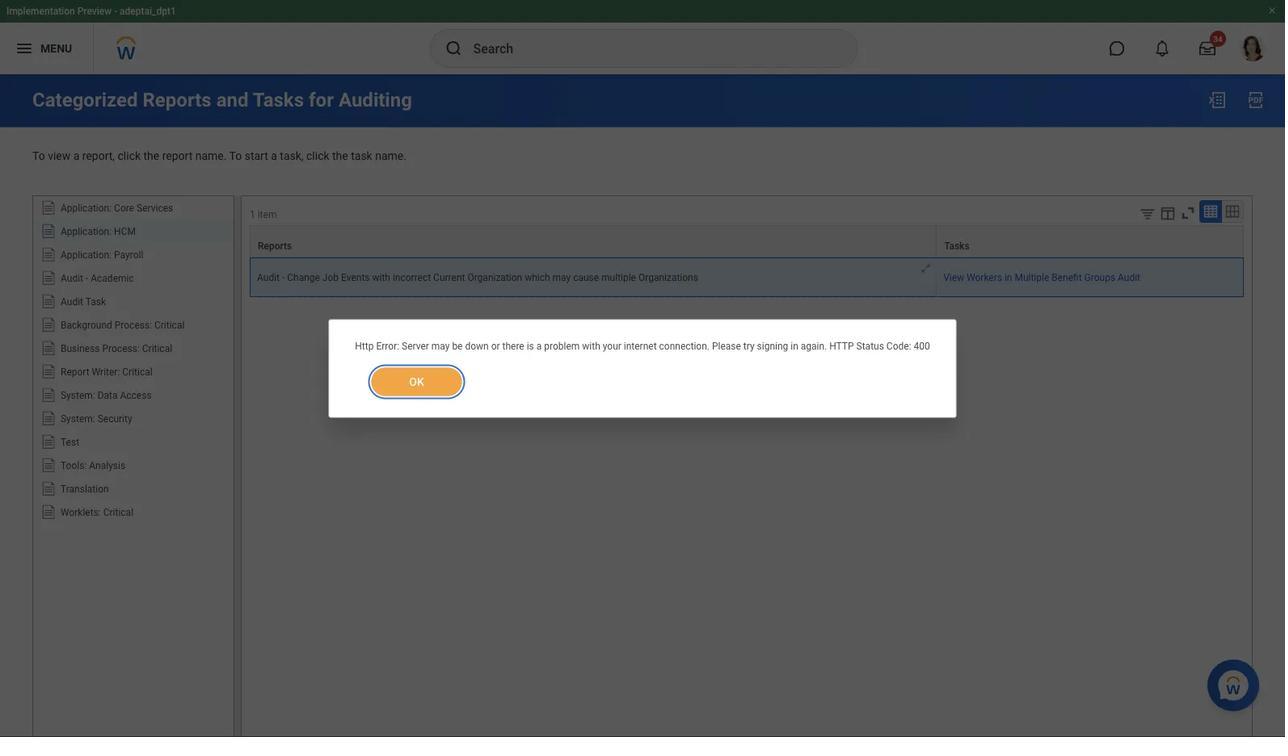 Task type: locate. For each thing, give the bounding box(es) containing it.
be
[[452, 341, 463, 352]]

2 row from the top
[[250, 258, 1244, 298]]

2 application: from the top
[[61, 226, 112, 237]]

may
[[552, 273, 571, 284], [431, 341, 450, 352]]

system: down report
[[61, 390, 95, 401]]

implementation preview -   adeptai_dpt1
[[6, 6, 176, 17]]

please
[[712, 341, 741, 352]]

0 horizontal spatial click
[[118, 150, 141, 163]]

-
[[114, 6, 117, 17], [282, 273, 285, 284], [86, 273, 88, 284]]

0 horizontal spatial reports
[[143, 89, 212, 112]]

process: up business process: critical
[[115, 320, 152, 331]]

row containing reports
[[250, 226, 1244, 258]]

1 application: from the top
[[61, 203, 112, 214]]

table image
[[1203, 204, 1219, 220]]

1 the from the left
[[143, 150, 159, 163]]

a
[[73, 150, 79, 163], [271, 150, 277, 163], [536, 341, 542, 352]]

preview
[[77, 6, 112, 17]]

1 horizontal spatial in
[[1005, 273, 1012, 284]]

1 horizontal spatial reports
[[258, 241, 292, 252]]

may inside ok 'dialog'
[[431, 341, 450, 352]]

critical
[[154, 320, 185, 331], [142, 343, 172, 354], [122, 367, 152, 378], [103, 507, 133, 519]]

critical for background process: critical
[[154, 320, 185, 331]]

0 horizontal spatial in
[[791, 341, 798, 352]]

the
[[143, 150, 159, 163], [332, 150, 348, 163]]

toolbar inside categorized reports and tasks for auditing main content
[[1127, 201, 1244, 226]]

0 vertical spatial may
[[552, 273, 571, 284]]

0 vertical spatial with
[[372, 273, 390, 284]]

0 horizontal spatial tasks
[[253, 89, 304, 112]]

system: up test in the left bottom of the page
[[61, 413, 95, 425]]

reports inside popup button
[[258, 241, 292, 252]]

toolbar
[[1127, 201, 1244, 226]]

implementation preview -   adeptai_dpt1 banner
[[0, 0, 1285, 74]]

organization
[[467, 273, 522, 284]]

is
[[527, 341, 534, 352]]

change
[[287, 273, 320, 284]]

name.
[[195, 150, 227, 163], [375, 150, 406, 163]]

critical down background process: critical
[[142, 343, 172, 354]]

search image
[[444, 39, 464, 58]]

system: for system: data access
[[61, 390, 95, 401]]

process: for business
[[102, 343, 140, 354]]

system:
[[61, 390, 95, 401], [61, 413, 95, 425]]

1 vertical spatial process:
[[102, 343, 140, 354]]

0 horizontal spatial with
[[372, 273, 390, 284]]

- for audit - academic
[[86, 273, 88, 284]]

1 vertical spatial tasks
[[944, 241, 970, 252]]

1 vertical spatial system:
[[61, 413, 95, 425]]

audit up audit task
[[61, 273, 83, 284]]

application: core services
[[61, 203, 173, 214]]

view
[[48, 150, 71, 163]]

0 horizontal spatial -
[[86, 273, 88, 284]]

in left multiple
[[1005, 273, 1012, 284]]

critical up access
[[122, 367, 152, 378]]

2 horizontal spatial -
[[282, 273, 285, 284]]

may left be on the left top of page
[[431, 341, 450, 352]]

0 vertical spatial tasks
[[253, 89, 304, 112]]

1 horizontal spatial tasks
[[944, 241, 970, 252]]

row
[[250, 226, 1244, 258], [250, 258, 1244, 298]]

audit
[[257, 273, 280, 284], [1118, 273, 1140, 284], [61, 273, 83, 284], [61, 296, 83, 308]]

0 horizontal spatial may
[[431, 341, 450, 352]]

with inside categorized reports and tasks for auditing main content
[[372, 273, 390, 284]]

multiple
[[1015, 273, 1049, 284]]

- left the 'change' on the top left of the page
[[282, 273, 285, 284]]

audit left the 'change' on the top left of the page
[[257, 273, 280, 284]]

critical for business process: critical
[[142, 343, 172, 354]]

critical for report writer: critical
[[122, 367, 152, 378]]

0 vertical spatial reports
[[143, 89, 212, 112]]

benefit
[[1052, 273, 1082, 284]]

application: up application: hcm
[[61, 203, 112, 214]]

error:
[[376, 341, 399, 352]]

incorrect
[[393, 273, 431, 284]]

1 name. from the left
[[195, 150, 227, 163]]

0 vertical spatial process:
[[115, 320, 152, 331]]

tasks
[[253, 89, 304, 112], [944, 241, 970, 252]]

0 horizontal spatial to
[[32, 150, 45, 163]]

start
[[245, 150, 268, 163]]

application: up the application: payroll
[[61, 226, 112, 237]]

critical up business process: critical
[[154, 320, 185, 331]]

reports left and
[[143, 89, 212, 112]]

in
[[1005, 273, 1012, 284], [791, 341, 798, 352]]

for
[[309, 89, 334, 112]]

1 vertical spatial with
[[582, 341, 600, 352]]

your
[[603, 341, 621, 352]]

process: down background process: critical
[[102, 343, 140, 354]]

business process: critical
[[61, 343, 172, 354]]

a right is
[[536, 341, 542, 352]]

reports down item
[[258, 241, 292, 252]]

multiple
[[601, 273, 636, 284]]

which
[[525, 273, 550, 284]]

1 horizontal spatial click
[[306, 150, 329, 163]]

- up audit task
[[86, 273, 88, 284]]

application: up audit - academic
[[61, 249, 112, 261]]

name. right report
[[195, 150, 227, 163]]

1 row from the top
[[250, 226, 1244, 258]]

reports
[[143, 89, 212, 112], [258, 241, 292, 252]]

organizations
[[638, 273, 698, 284]]

to
[[32, 150, 45, 163], [229, 150, 242, 163]]

export to excel image
[[1208, 91, 1227, 110]]

background
[[61, 320, 112, 331]]

payroll
[[114, 249, 143, 261]]

0 horizontal spatial the
[[143, 150, 159, 163]]

to left 'view' at left top
[[32, 150, 45, 163]]

1 horizontal spatial may
[[552, 273, 571, 284]]

audit for audit - change job events with incorrect current organization which may cause multiple organizations
[[257, 273, 280, 284]]

to left the start
[[229, 150, 242, 163]]

2 vertical spatial application:
[[61, 249, 112, 261]]

reports button
[[251, 226, 936, 257]]

- right preview
[[114, 6, 117, 17]]

a right 'view' at left top
[[73, 150, 79, 163]]

1 vertical spatial in
[[791, 341, 798, 352]]

tasks up view
[[944, 241, 970, 252]]

task,
[[280, 150, 304, 163]]

0 horizontal spatial name.
[[195, 150, 227, 163]]

view printable version (pdf) image
[[1246, 91, 1266, 110]]

application:
[[61, 203, 112, 214], [61, 226, 112, 237], [61, 249, 112, 261]]

process:
[[115, 320, 152, 331], [102, 343, 140, 354]]

close environment banner image
[[1267, 6, 1277, 15]]

1 item
[[250, 209, 277, 221]]

academic
[[91, 273, 134, 284]]

audit left task
[[61, 296, 83, 308]]

click right task,
[[306, 150, 329, 163]]

in left again.
[[791, 341, 798, 352]]

name. right task on the left of page
[[375, 150, 406, 163]]

1 vertical spatial reports
[[258, 241, 292, 252]]

with left your
[[582, 341, 600, 352]]

job
[[322, 273, 339, 284]]

1 horizontal spatial to
[[229, 150, 242, 163]]

2 system: from the top
[[61, 413, 95, 425]]

0 vertical spatial application:
[[61, 203, 112, 214]]

1 vertical spatial application:
[[61, 226, 112, 237]]

a right the start
[[271, 150, 277, 163]]

categorized reports and tasks for auditing
[[32, 89, 412, 112]]

1 horizontal spatial a
[[271, 150, 277, 163]]

2 name. from the left
[[375, 150, 406, 163]]

0 vertical spatial in
[[1005, 273, 1012, 284]]

1 click from the left
[[118, 150, 141, 163]]

1 horizontal spatial name.
[[375, 150, 406, 163]]

click right report,
[[118, 150, 141, 163]]

or
[[491, 341, 500, 352]]

2 horizontal spatial a
[[536, 341, 542, 352]]

1 horizontal spatial -
[[114, 6, 117, 17]]

the left report
[[143, 150, 159, 163]]

task
[[351, 150, 372, 163]]

with
[[372, 273, 390, 284], [582, 341, 600, 352]]

tasks left for
[[253, 89, 304, 112]]

profile logan mcneil element
[[1230, 31, 1275, 66]]

1 vertical spatial may
[[431, 341, 450, 352]]

application: hcm
[[61, 226, 136, 237]]

1 horizontal spatial the
[[332, 150, 348, 163]]

audit for audit - academic
[[61, 273, 83, 284]]

worklets:
[[61, 507, 101, 519]]

0 vertical spatial system:
[[61, 390, 95, 401]]

1 horizontal spatial with
[[582, 341, 600, 352]]

test
[[61, 437, 79, 448]]

critical right worklets:
[[103, 507, 133, 519]]

http error: server may be down or there is a problem with your internet connection. please try signing in again. http status code: 400
[[355, 341, 930, 352]]

http
[[829, 341, 854, 352]]

may right which
[[552, 273, 571, 284]]

report
[[61, 367, 89, 378]]

translation
[[61, 484, 109, 495]]

with right events
[[372, 273, 390, 284]]

click
[[118, 150, 141, 163], [306, 150, 329, 163]]

3 application: from the top
[[61, 249, 112, 261]]

task
[[85, 296, 106, 308]]

there
[[502, 341, 524, 352]]

system: data access
[[61, 390, 152, 401]]

report writer: critical
[[61, 367, 152, 378]]

the left task on the left of page
[[332, 150, 348, 163]]

1 system: from the top
[[61, 390, 95, 401]]



Task type: vqa. For each thing, say whether or not it's contained in the screenshot.
month(s), for Length of Service
no



Task type: describe. For each thing, give the bounding box(es) containing it.
view
[[943, 273, 964, 284]]

expand table image
[[1224, 204, 1241, 220]]

and
[[216, 89, 249, 112]]

core
[[114, 203, 134, 214]]

implementation
[[6, 6, 75, 17]]

audit for audit task
[[61, 296, 83, 308]]

view workers in multiple benefit groups audit
[[943, 273, 1140, 284]]

security
[[98, 413, 132, 425]]

audit - change job events with incorrect current organization which may cause multiple organizations
[[257, 273, 698, 284]]

connection.
[[659, 341, 710, 352]]

tasks inside tasks popup button
[[944, 241, 970, 252]]

data
[[98, 390, 118, 401]]

code:
[[886, 341, 911, 352]]

business
[[61, 343, 100, 354]]

groups
[[1084, 273, 1115, 284]]

system: security
[[61, 413, 132, 425]]

writer:
[[92, 367, 120, 378]]

a inside ok 'dialog'
[[536, 341, 542, 352]]

application: for application: payroll
[[61, 249, 112, 261]]

2 to from the left
[[229, 150, 242, 163]]

ok button
[[371, 368, 462, 396]]

2 the from the left
[[332, 150, 348, 163]]

item
[[258, 209, 277, 221]]

in inside ok 'dialog'
[[791, 341, 798, 352]]

application: for application: core services
[[61, 203, 112, 214]]

1 to from the left
[[32, 150, 45, 163]]

ok dialog
[[328, 320, 957, 418]]

tools:
[[61, 460, 87, 472]]

signing
[[757, 341, 788, 352]]

ok region
[[355, 355, 930, 398]]

tasks button
[[937, 226, 1243, 257]]

audit task
[[61, 296, 106, 308]]

report
[[162, 150, 193, 163]]

again.
[[801, 341, 827, 352]]

to view a report, click the report name. to start a task, click the task name.
[[32, 150, 406, 163]]

hcm
[[114, 226, 136, 237]]

audit - academic
[[61, 273, 134, 284]]

status
[[856, 341, 884, 352]]

workers
[[967, 273, 1002, 284]]

view workers in multiple benefit groups audit link
[[943, 273, 1140, 284]]

audit right the groups
[[1118, 273, 1140, 284]]

try
[[743, 341, 755, 352]]

400
[[914, 341, 930, 352]]

services
[[137, 203, 173, 214]]

http
[[355, 341, 374, 352]]

tools: analysis
[[61, 460, 125, 472]]

with inside ok 'dialog'
[[582, 341, 600, 352]]

cause
[[573, 273, 599, 284]]

analysis
[[89, 460, 125, 472]]

application: payroll
[[61, 249, 143, 261]]

inbox large image
[[1199, 40, 1216, 57]]

click to view/edit grid preferences image
[[1159, 205, 1177, 222]]

problem
[[544, 341, 580, 352]]

access
[[120, 390, 152, 401]]

2 click from the left
[[306, 150, 329, 163]]

current
[[433, 273, 465, 284]]

0 horizontal spatial a
[[73, 150, 79, 163]]

1
[[250, 209, 255, 221]]

auditing
[[339, 89, 412, 112]]

categorized
[[32, 89, 138, 112]]

server
[[402, 341, 429, 352]]

process: for background
[[115, 320, 152, 331]]

in inside categorized reports and tasks for auditing main content
[[1005, 273, 1012, 284]]

row containing audit - change job events with incorrect current organization which may cause multiple organizations
[[250, 258, 1244, 298]]

may inside categorized reports and tasks for auditing main content
[[552, 273, 571, 284]]

adeptai_dpt1
[[120, 6, 176, 17]]

background process: critical
[[61, 320, 185, 331]]

- inside 'banner'
[[114, 6, 117, 17]]

internet
[[624, 341, 657, 352]]

ok
[[409, 375, 424, 389]]

categorized reports and tasks for auditing main content
[[0, 74, 1285, 738]]

- for audit - change job events with incorrect current organization which may cause multiple organizations
[[282, 273, 285, 284]]

notifications large image
[[1154, 40, 1170, 57]]

worklets: critical
[[61, 507, 133, 519]]

system: for system: security
[[61, 413, 95, 425]]

select to filter grid data image
[[1139, 205, 1157, 222]]

application: for application: hcm
[[61, 226, 112, 237]]

fullscreen image
[[1179, 205, 1197, 222]]

report,
[[82, 150, 115, 163]]

events
[[341, 273, 370, 284]]

down
[[465, 341, 489, 352]]



